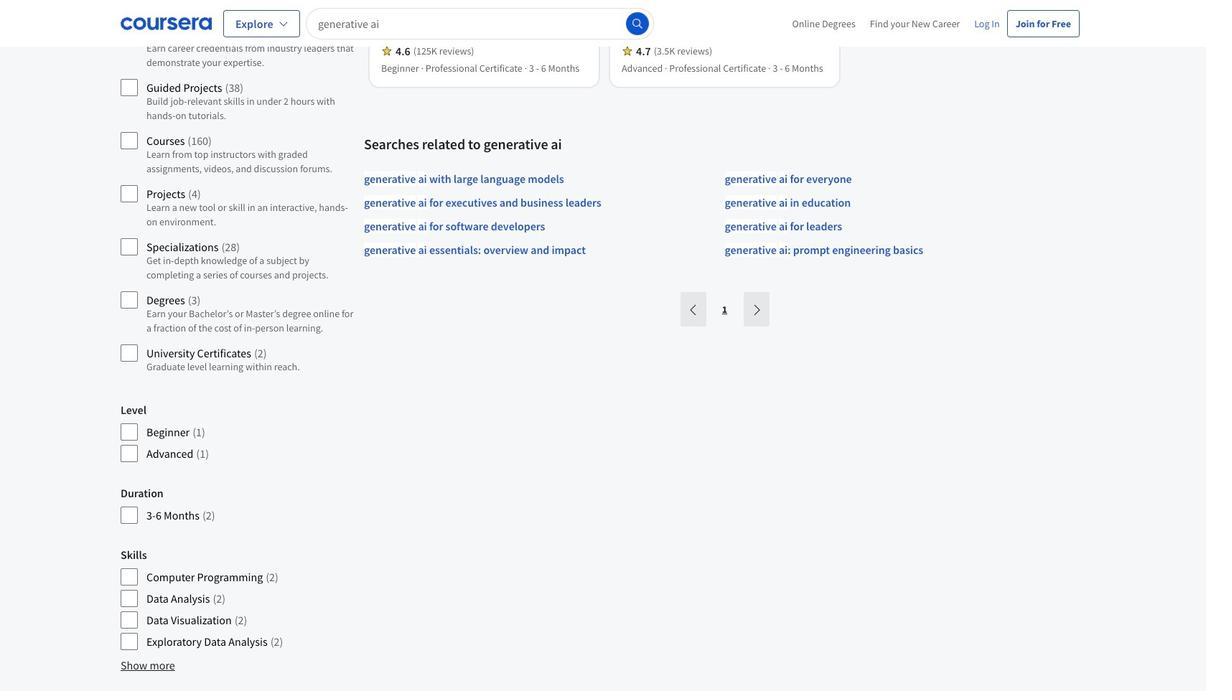 Task type: vqa. For each thing, say whether or not it's contained in the screenshot.
Will Coursera Plus Motivate Me To Learn?
no



Task type: describe. For each thing, give the bounding box(es) containing it.
4 group from the top
[[121, 548, 355, 651]]

3 group from the top
[[121, 486, 355, 525]]

2 group from the top
[[121, 403, 355, 463]]

1 group from the top
[[121, 5, 355, 380]]



Task type: locate. For each thing, give the bounding box(es) containing it.
previous page image
[[687, 304, 699, 316]]

None search field
[[306, 8, 654, 39]]

next page image
[[751, 304, 762, 316]]

What do you want to learn? text field
[[306, 8, 654, 39]]

group
[[121, 5, 355, 380], [121, 403, 355, 463], [121, 486, 355, 525], [121, 548, 355, 651]]

page navigation navigation
[[679, 293, 771, 327]]

coursera image
[[121, 12, 212, 35]]



